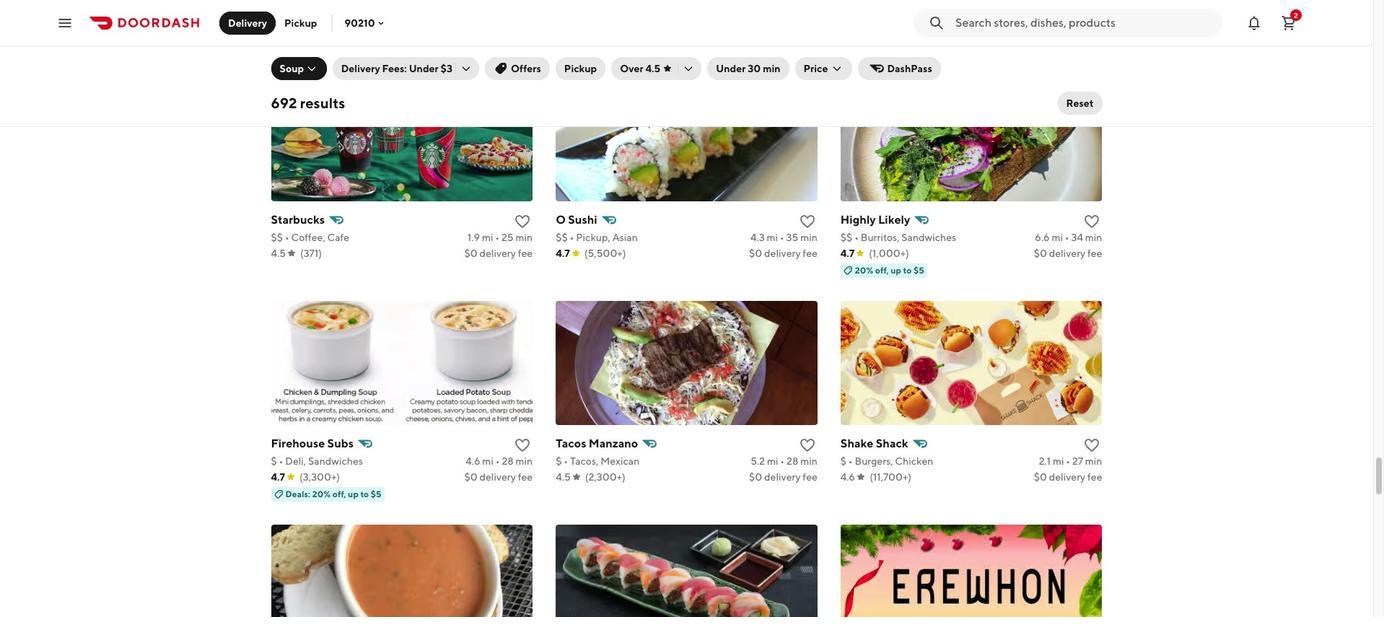 Task type: describe. For each thing, give the bounding box(es) containing it.
0 vertical spatial pickup button
[[276, 11, 326, 34]]

highly
[[841, 213, 876, 226]]

4.0 mi • 43 min
[[1034, 8, 1102, 19]]

4.3
[[751, 231, 765, 243]]

1.9
[[468, 231, 480, 243]]

delivery for delivery fees: under $3
[[341, 63, 380, 74]]

90210
[[345, 17, 375, 29]]

6.6 mi • 34 min
[[1035, 231, 1102, 243]]

min inside under 30 min button
[[763, 63, 781, 74]]

4.7 for o
[[556, 247, 570, 259]]

tacos manzano
[[556, 436, 638, 450]]

5.2 mi • 28 min
[[751, 455, 818, 467]]

pickup for the topmost pickup button
[[284, 17, 317, 29]]

2 vertical spatial to
[[360, 488, 369, 499]]

cafe
[[327, 231, 349, 243]]

$​0 down '4.0'
[[1034, 24, 1047, 35]]

fee down 4.0 mi • 43 min
[[1088, 24, 1102, 35]]

likely
[[878, 213, 910, 226]]

click to add this store to your saved list image for o sushi
[[799, 213, 816, 230]]

mi for subs
[[482, 455, 494, 467]]

burritos,
[[861, 231, 900, 243]]

2.1
[[1039, 455, 1051, 467]]

35
[[786, 231, 798, 243]]

pickup,
[[576, 231, 610, 243]]

click to add this store to your saved list image for subs
[[514, 436, 531, 454]]

min for shake shack
[[1085, 455, 1102, 467]]

6.6
[[1035, 231, 1050, 243]]

3 items, open order cart image
[[1280, 14, 1298, 31]]

fee down 1.9 mi • 25 min at the top left of the page
[[518, 247, 533, 259]]

1.9 mi • 25 min
[[468, 231, 533, 243]]

$ • tacos, mexican
[[556, 455, 640, 467]]

1 vertical spatial to
[[903, 265, 912, 275]]

subs
[[327, 436, 354, 450]]

1 vertical spatial up
[[891, 265, 901, 275]]

4.6 for 4.6
[[841, 471, 855, 483]]

1 vertical spatial $5
[[914, 265, 924, 275]]

deals:
[[285, 488, 310, 499]]

4.4
[[271, 24, 286, 35]]

27
[[1072, 455, 1083, 467]]

$​0 delivery fee down 4.0 mi • 43 min
[[1034, 24, 1102, 35]]

0 vertical spatial up
[[891, 41, 901, 52]]

sandwiches for subs
[[308, 455, 363, 467]]

coffee,
[[291, 231, 325, 243]]

price button
[[795, 57, 853, 80]]

90210 button
[[345, 17, 387, 29]]

firehouse subs
[[271, 436, 354, 450]]

soup button
[[271, 57, 327, 80]]

fee for likely
[[1088, 247, 1102, 259]]

notification bell image
[[1246, 14, 1263, 31]]

4.6 mi • 28 min
[[466, 455, 533, 467]]

(3,200+)
[[300, 24, 341, 35]]

shack
[[876, 436, 908, 450]]

o sushi
[[556, 213, 597, 226]]

mi for likely
[[1052, 231, 1063, 243]]

$$ left the breakfast,
[[841, 8, 853, 19]]

$$ • burritos, sandwiches
[[841, 231, 956, 243]]

4.5 for starbucks
[[271, 247, 286, 259]]

mi for shack
[[1053, 455, 1064, 467]]

$​0 for shack
[[1034, 471, 1047, 483]]

highly likely
[[841, 213, 910, 226]]

4.5 for tacos manzano
[[556, 471, 571, 483]]

delivery for delivery
[[228, 17, 267, 29]]

(2,300+)
[[585, 471, 626, 483]]

fee for subs
[[518, 471, 533, 483]]

results
[[300, 95, 345, 111]]

under 30 min button
[[707, 57, 789, 80]]

delivery down 1.9 mi • 25 min at the top left of the page
[[479, 247, 516, 259]]

soup
[[280, 63, 304, 74]]

2
[[1294, 10, 1298, 19]]

43
[[1071, 8, 1083, 19]]

delivery for sushi
[[764, 247, 801, 259]]

5.2
[[751, 455, 765, 467]]

delivery button
[[219, 11, 276, 34]]

(3,300+)
[[300, 471, 340, 483]]

2 20% off, up to $5 from the top
[[855, 265, 924, 275]]

over 4.5
[[620, 63, 661, 74]]

over
[[620, 63, 644, 74]]

reset
[[1066, 97, 1094, 109]]

shake shack
[[841, 436, 908, 450]]

$​0 for subs
[[464, 471, 477, 483]]

$​0 for likely
[[1034, 247, 1047, 259]]

2 vertical spatial $5
[[371, 488, 382, 499]]

o
[[556, 213, 566, 226]]

burgers
[[909, 8, 945, 19]]

(371)
[[300, 247, 322, 259]]

0 vertical spatial to
[[903, 41, 912, 52]]

delivery for manzano
[[764, 471, 801, 483]]

dashpass button
[[858, 57, 941, 80]]

min for highly likely
[[1085, 231, 1102, 243]]

burgers,
[[855, 455, 893, 467]]

28 for tacos manzano
[[787, 455, 798, 467]]

34
[[1071, 231, 1083, 243]]

shakes
[[350, 8, 383, 19]]

fee for shack
[[1088, 471, 1102, 483]]

delivery fees: under $3
[[341, 63, 453, 74]]

1 20% off, up to $5 from the top
[[855, 41, 924, 52]]

$ • chicken, milk shakes
[[271, 8, 383, 19]]



Task type: vqa. For each thing, say whether or not it's contained in the screenshot.


Task type: locate. For each thing, give the bounding box(es) containing it.
over 4.5 button
[[611, 57, 702, 80]]

0 horizontal spatial 4.6
[[466, 455, 480, 467]]

trending link
[[556, 0, 818, 54]]

click to add this store to your saved list image up 4.3 mi • 35 min
[[799, 213, 816, 230]]

0 vertical spatial 4.6
[[466, 455, 480, 467]]

click to add this store to your saved list image up 1.9 mi • 25 min at the top left of the page
[[514, 213, 531, 230]]

delivery down 4.6 mi • 28 min
[[479, 471, 516, 483]]

$​0 down 4.6 mi • 28 min
[[464, 471, 477, 483]]

sandwiches down likely
[[902, 231, 956, 243]]

off, down (1,000+) on the right of the page
[[875, 265, 889, 275]]

$​0 delivery fee down 4.6 mi • 28 min
[[464, 471, 533, 483]]

$ left deli,
[[271, 455, 277, 467]]

2 vertical spatial up
[[348, 488, 359, 499]]

min right 43 on the right of the page
[[1085, 8, 1102, 19]]

firehouse
[[271, 436, 325, 450]]

$​0
[[1034, 24, 1047, 35], [464, 247, 477, 259], [749, 247, 762, 259], [1034, 247, 1047, 259], [464, 471, 477, 483], [749, 471, 762, 483], [1034, 471, 1047, 483]]

under 30 min
[[716, 63, 781, 74]]

min for firehouse subs
[[516, 455, 533, 467]]

1 horizontal spatial 4.5
[[556, 471, 571, 483]]

1 28 from the left
[[502, 455, 514, 467]]

click to add this store to your saved list image up 2.1 mi • 27 min
[[1084, 436, 1101, 454]]

min right 27
[[1085, 455, 1102, 467]]

4.6 for 4.6 mi • 28 min
[[466, 455, 480, 467]]

pickup button left milk
[[276, 11, 326, 34]]

fee down 4.3 mi • 35 min
[[803, 247, 818, 259]]

$​0 down 4.3
[[749, 247, 762, 259]]

1 horizontal spatial 28
[[787, 455, 798, 467]]

1 horizontal spatial 4.6
[[841, 471, 855, 483]]

1 horizontal spatial click to add this store to your saved list image
[[1084, 213, 1101, 230]]

click to add this store to your saved list image up 5.2 mi • 28 min
[[799, 436, 816, 454]]

to down (1,000+) on the right of the page
[[903, 265, 912, 275]]

0 vertical spatial off,
[[875, 41, 889, 52]]

price
[[804, 63, 828, 74]]

28 for firehouse subs
[[502, 455, 514, 467]]

open menu image
[[56, 14, 74, 31]]

4.7 for firehouse
[[271, 471, 285, 483]]

$​0 delivery fee down 4.3 mi • 35 min
[[749, 247, 818, 259]]

min right 5.2
[[800, 455, 818, 467]]

1 vertical spatial pickup button
[[556, 57, 606, 80]]

$$ • coffee, cafe
[[271, 231, 349, 243]]

fee for sushi
[[803, 247, 818, 259]]

$ for firehouse
[[271, 455, 277, 467]]

2 28 from the left
[[787, 455, 798, 467]]

pickup
[[284, 17, 317, 29], [564, 63, 597, 74]]

fee down 2.1 mi • 27 min
[[1088, 471, 1102, 483]]

$​0 delivery fee for subs
[[464, 471, 533, 483]]

$​0 down 5.2
[[749, 471, 762, 483]]

up up dashpass button
[[891, 41, 901, 52]]

sushi
[[568, 213, 597, 226]]

pickup left milk
[[284, 17, 317, 29]]

tacos
[[556, 436, 586, 450]]

$$ down o
[[556, 231, 568, 243]]

delivery for subs
[[479, 471, 516, 483]]

$ • burgers, chicken
[[841, 455, 933, 467]]

$$ down the starbucks
[[271, 231, 283, 243]]

1 horizontal spatial 4.7
[[556, 247, 570, 259]]

pickup button down trending
[[556, 57, 606, 80]]

click to add this store to your saved list image for shack
[[1084, 436, 1101, 454]]

4.7 down highly
[[841, 247, 855, 259]]

4.5 left '(371)'
[[271, 247, 286, 259]]

$$ • breakfast, burgers
[[841, 8, 945, 19]]

sandwiches down subs
[[308, 455, 363, 467]]

4.6
[[466, 455, 480, 467], [841, 471, 855, 483]]

fees:
[[382, 63, 407, 74]]

0 horizontal spatial 28
[[502, 455, 514, 467]]

2.1 mi • 27 min
[[1039, 455, 1102, 467]]

692 results
[[271, 95, 345, 111]]

4.5 inside button
[[646, 63, 661, 74]]

2 button
[[1275, 8, 1303, 37]]

$​0 down 2.1
[[1034, 471, 1047, 483]]

delivery
[[228, 17, 267, 29], [341, 63, 380, 74]]

min for o sushi
[[800, 231, 818, 243]]

delivery down 2.1 mi • 27 min
[[1049, 471, 1086, 483]]

fee down 5.2 mi • 28 min
[[803, 471, 818, 483]]

$​0 delivery fee for manzano
[[749, 471, 818, 483]]

1 vertical spatial 20% off, up to $5
[[855, 265, 924, 275]]

20% down the breakfast,
[[855, 41, 873, 52]]

fee
[[1088, 24, 1102, 35], [518, 247, 533, 259], [803, 247, 818, 259], [1088, 247, 1102, 259], [518, 471, 533, 483], [803, 471, 818, 483], [1088, 471, 1102, 483]]

under left '$3'
[[409, 63, 439, 74]]

1 horizontal spatial delivery
[[341, 63, 380, 74]]

2 horizontal spatial 4.5
[[646, 63, 661, 74]]

milk
[[328, 8, 348, 19]]

$​0 for sushi
[[749, 247, 762, 259]]

fee for manzano
[[803, 471, 818, 483]]

0 horizontal spatial pickup
[[284, 17, 317, 29]]

$ for shake
[[841, 455, 847, 467]]

(1,000+)
[[869, 247, 909, 259]]

to
[[903, 41, 912, 52], [903, 265, 912, 275], [360, 488, 369, 499]]

4.5
[[646, 63, 661, 74], [271, 247, 286, 259], [556, 471, 571, 483]]

sandwiches for likely
[[902, 231, 956, 243]]

min for starbucks
[[516, 231, 533, 243]]

click to add this store to your saved list image for manzano
[[799, 436, 816, 454]]

20% off, up to $5 up dashpass button
[[855, 41, 924, 52]]

4.7 down the firehouse
[[271, 471, 285, 483]]

min for tacos manzano
[[800, 455, 818, 467]]

2 click to add this store to your saved list image from the left
[[1084, 213, 1101, 230]]

delivery inside "button"
[[228, 17, 267, 29]]

Store search: begin typing to search for stores available on DoorDash text field
[[956, 15, 1214, 31]]

20% down (1,000+) on the right of the page
[[855, 265, 873, 275]]

chicken
[[895, 455, 933, 467]]

pickup for the bottom pickup button
[[564, 63, 597, 74]]

$​0 down 1.9
[[464, 247, 477, 259]]

manzano
[[589, 436, 638, 450]]

delivery down 4.0 mi • 43 min
[[1049, 24, 1086, 35]]

20% down (3,300+)
[[312, 488, 331, 499]]

min right 25
[[516, 231, 533, 243]]

$ down shake
[[841, 455, 847, 467]]

min right the 35
[[800, 231, 818, 243]]

$​0 delivery fee for likely
[[1034, 247, 1102, 259]]

starbucks
[[271, 213, 325, 226]]

$$ down highly
[[841, 231, 853, 243]]

delivery down 4.3 mi • 35 min
[[764, 247, 801, 259]]

up down (1,000+) on the right of the page
[[891, 265, 901, 275]]

dashpass
[[887, 63, 932, 74]]

min
[[1085, 8, 1102, 19], [763, 63, 781, 74], [516, 231, 533, 243], [800, 231, 818, 243], [1085, 231, 1102, 243], [516, 455, 533, 467], [800, 455, 818, 467], [1085, 455, 1102, 467]]

min right 30
[[763, 63, 781, 74]]

1 horizontal spatial under
[[716, 63, 746, 74]]

$​0 for manzano
[[749, 471, 762, 483]]

$$ for o sushi
[[556, 231, 568, 243]]

click to add this store to your saved list image up 4.6 mi • 28 min
[[514, 436, 531, 454]]

$​0 delivery fee down 6.6 mi • 34 min
[[1034, 247, 1102, 259]]

0 horizontal spatial click to add this store to your saved list image
[[799, 213, 816, 230]]

offers
[[511, 63, 541, 74]]

0 vertical spatial $5
[[914, 41, 924, 52]]

1 vertical spatial off,
[[875, 265, 889, 275]]

off, up dashpass button
[[875, 41, 889, 52]]

4.3 mi • 35 min
[[751, 231, 818, 243]]

asian
[[612, 231, 638, 243]]

(5,500+)
[[584, 247, 626, 259]]

1 vertical spatial pickup
[[564, 63, 597, 74]]

off, down (3,300+)
[[333, 488, 346, 499]]

click to add this store to your saved list image for highly likely
[[1084, 213, 1101, 230]]

$$
[[841, 8, 853, 19], [271, 231, 283, 243], [556, 231, 568, 243], [841, 231, 853, 243]]

delivery for shack
[[1049, 471, 1086, 483]]

0 horizontal spatial pickup button
[[276, 11, 326, 34]]

mi
[[1052, 8, 1063, 19], [482, 231, 493, 243], [767, 231, 778, 243], [1052, 231, 1063, 243], [482, 455, 494, 467], [767, 455, 778, 467], [1053, 455, 1064, 467]]

to down $ • deli, sandwiches
[[360, 488, 369, 499]]

1 vertical spatial delivery
[[341, 63, 380, 74]]

delivery left fees:
[[341, 63, 380, 74]]

$​0 delivery fee for shack
[[1034, 471, 1102, 483]]

$ down tacos
[[556, 455, 562, 467]]

$​0 delivery fee down 5.2 mi • 28 min
[[749, 471, 818, 483]]

$
[[271, 8, 277, 19], [271, 455, 277, 467], [556, 455, 562, 467], [841, 455, 847, 467]]

20%
[[855, 41, 873, 52], [855, 265, 873, 275], [312, 488, 331, 499]]

1 horizontal spatial pickup button
[[556, 57, 606, 80]]

1 vertical spatial 4.6
[[841, 471, 855, 483]]

mi for manzano
[[767, 455, 778, 467]]

20% off, up to $5 down (1,000+) on the right of the page
[[855, 265, 924, 275]]

delivery down 6.6 mi • 34 min
[[1049, 247, 1086, 259]]

1 click to add this store to your saved list image from the left
[[799, 213, 816, 230]]

4.0
[[1034, 8, 1050, 19]]

click to add this store to your saved list image
[[514, 213, 531, 230], [514, 436, 531, 454], [799, 436, 816, 454], [1084, 436, 1101, 454]]

shake
[[841, 436, 874, 450]]

up
[[891, 41, 901, 52], [891, 265, 901, 275], [348, 488, 359, 499]]

4.7 down o
[[556, 247, 570, 259]]

reset button
[[1058, 92, 1102, 115]]

fee down 6.6 mi • 34 min
[[1088, 247, 1102, 259]]

0 vertical spatial pickup
[[284, 17, 317, 29]]

1 horizontal spatial sandwiches
[[902, 231, 956, 243]]

$​0 delivery fee for sushi
[[749, 247, 818, 259]]

deli,
[[285, 455, 306, 467]]

$​0 delivery fee down 2.1 mi • 27 min
[[1034, 471, 1102, 483]]

off,
[[875, 41, 889, 52], [875, 265, 889, 275], [333, 488, 346, 499]]

2 vertical spatial off,
[[333, 488, 346, 499]]

1 vertical spatial 20%
[[855, 265, 873, 275]]

4.5 right over
[[646, 63, 661, 74]]

0 vertical spatial delivery
[[228, 17, 267, 29]]

$​0 down 6.6
[[1034, 247, 1047, 259]]

2 under from the left
[[716, 63, 746, 74]]

1 vertical spatial 4.5
[[271, 247, 286, 259]]

$ for tacos
[[556, 455, 562, 467]]

25
[[502, 231, 514, 243]]

2 vertical spatial 20%
[[312, 488, 331, 499]]

2 vertical spatial 4.5
[[556, 471, 571, 483]]

4.5 down tacos,
[[556, 471, 571, 483]]

0 vertical spatial 20%
[[855, 41, 873, 52]]

delivery left 4.4
[[228, 17, 267, 29]]

fee down 4.6 mi • 28 min
[[518, 471, 533, 483]]

chicken,
[[285, 8, 326, 19]]

under left 30
[[716, 63, 746, 74]]

1 vertical spatial sandwiches
[[308, 455, 363, 467]]

0 vertical spatial 20% off, up to $5
[[855, 41, 924, 52]]

mi for sushi
[[767, 231, 778, 243]]

click to add this store to your saved list image up 6.6 mi • 34 min
[[1084, 213, 1101, 230]]

(11,700+)
[[870, 471, 912, 483]]

2 horizontal spatial 4.7
[[841, 247, 855, 259]]

$$ for starbucks
[[271, 231, 283, 243]]

1 horizontal spatial pickup
[[564, 63, 597, 74]]

offers button
[[485, 57, 550, 80]]

under inside button
[[716, 63, 746, 74]]

$3
[[441, 63, 453, 74]]

$$ • pickup, asian
[[556, 231, 638, 243]]

up down $ • deli, sandwiches
[[348, 488, 359, 499]]

$ up 4.4
[[271, 8, 277, 19]]

0 vertical spatial 4.5
[[646, 63, 661, 74]]

0 horizontal spatial sandwiches
[[308, 455, 363, 467]]

delivery for likely
[[1049, 247, 1086, 259]]

$ • deli, sandwiches
[[271, 455, 363, 467]]

30
[[748, 63, 761, 74]]

0 horizontal spatial delivery
[[228, 17, 267, 29]]

$$ for highly likely
[[841, 231, 853, 243]]

mexican
[[601, 455, 640, 467]]

28
[[502, 455, 514, 467], [787, 455, 798, 467]]

click to add this store to your saved list image
[[799, 213, 816, 230], [1084, 213, 1101, 230]]

$​0 delivery fee down 1.9 mi • 25 min at the top left of the page
[[464, 247, 533, 259]]

trending
[[559, 41, 595, 52]]

min right "34"
[[1085, 231, 1102, 243]]

deals: 20% off, up to $5
[[285, 488, 382, 499]]

•
[[279, 8, 283, 19], [855, 8, 859, 19], [1065, 8, 1069, 19], [285, 231, 289, 243], [495, 231, 500, 243], [570, 231, 574, 243], [780, 231, 784, 243], [855, 231, 859, 243], [1065, 231, 1069, 243], [279, 455, 283, 467], [496, 455, 500, 467], [564, 455, 568, 467], [780, 455, 785, 467], [849, 455, 853, 467], [1066, 455, 1070, 467]]

$​0 delivery fee
[[1034, 24, 1102, 35], [464, 247, 533, 259], [749, 247, 818, 259], [1034, 247, 1102, 259], [464, 471, 533, 483], [749, 471, 818, 483], [1034, 471, 1102, 483]]

0 vertical spatial sandwiches
[[902, 231, 956, 243]]

1 under from the left
[[409, 63, 439, 74]]

delivery down 5.2 mi • 28 min
[[764, 471, 801, 483]]

0 horizontal spatial under
[[409, 63, 439, 74]]

0 horizontal spatial 4.5
[[271, 247, 286, 259]]

breakfast,
[[861, 8, 907, 19]]

tacos,
[[570, 455, 599, 467]]

692
[[271, 95, 297, 111]]

delivery
[[1049, 24, 1086, 35], [479, 247, 516, 259], [764, 247, 801, 259], [1049, 247, 1086, 259], [479, 471, 516, 483], [764, 471, 801, 483], [1049, 471, 1086, 483]]

min left tacos,
[[516, 455, 533, 467]]

0 horizontal spatial 4.7
[[271, 471, 285, 483]]

$5
[[914, 41, 924, 52], [914, 265, 924, 275], [371, 488, 382, 499]]

pickup down trending
[[564, 63, 597, 74]]

to up dashpass in the right of the page
[[903, 41, 912, 52]]

4.7 for highly
[[841, 247, 855, 259]]



